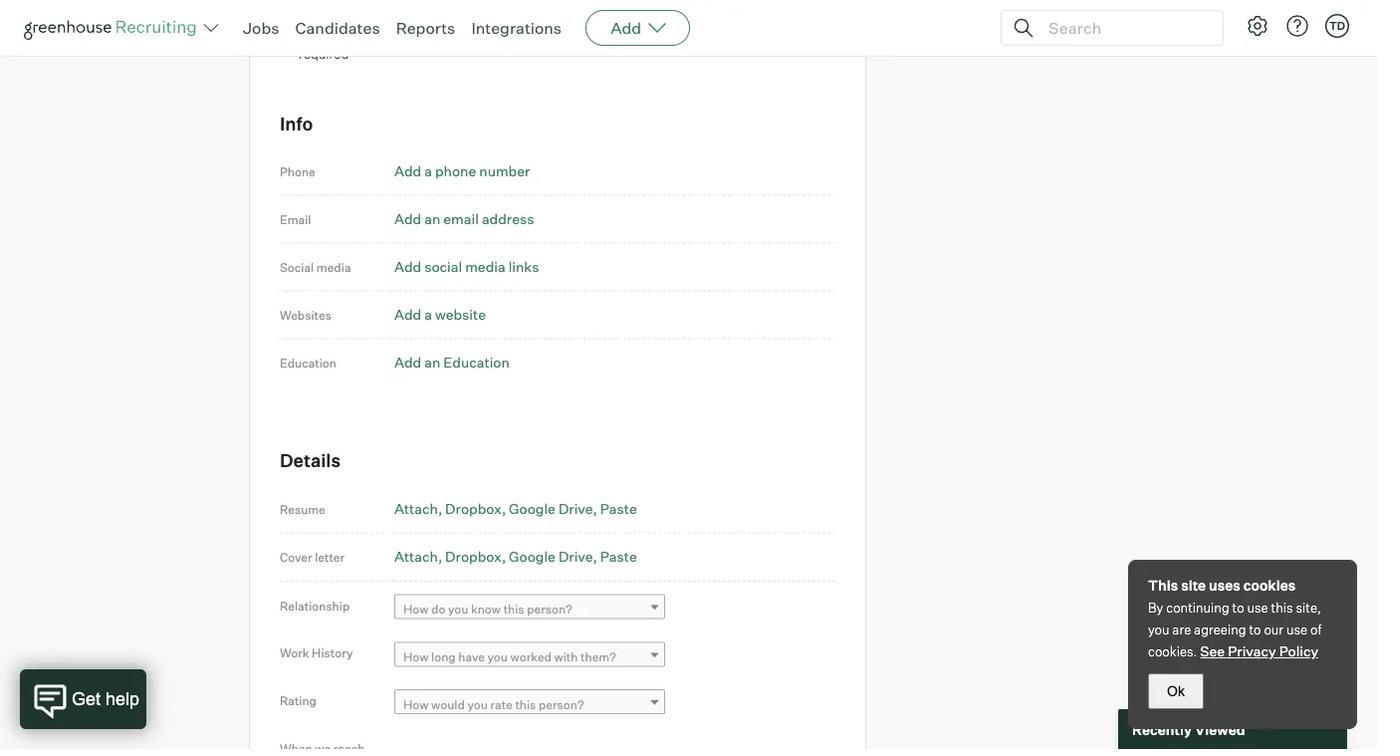 Task type: vqa. For each thing, say whether or not it's contained in the screenshot.
address
yes



Task type: locate. For each thing, give the bounding box(es) containing it.
2 google from the top
[[509, 548, 556, 565]]

person? down with
[[539, 697, 584, 712]]

0 vertical spatial person?
[[527, 602, 573, 617]]

1 paste link from the top
[[600, 500, 637, 517]]

dropbox
[[445, 500, 502, 517], [445, 548, 502, 565]]

for
[[337, 8, 349, 20], [410, 8, 422, 20]]

you
[[448, 602, 469, 617], [1149, 622, 1170, 638], [488, 649, 508, 664], [468, 697, 488, 712]]

1 vertical spatial paste
[[600, 548, 637, 565]]

1 vertical spatial attach dropbox google drive paste
[[395, 548, 637, 565]]

2 paste from the top
[[600, 548, 637, 565]]

a for website
[[425, 306, 432, 323]]

details
[[280, 449, 341, 472]]

this right know
[[504, 602, 525, 617]]

2 drive from the top
[[559, 548, 593, 565]]

social
[[425, 258, 462, 275]]

how left would
[[404, 697, 429, 712]]

0 vertical spatial paste link
[[600, 500, 637, 517]]

attach
[[395, 500, 438, 517], [395, 548, 438, 565]]

1 google drive link from the top
[[509, 500, 598, 517]]

how do you know this person? link
[[395, 594, 666, 623]]

you left rate
[[468, 697, 488, 712]]

add for add a website
[[395, 306, 422, 323]]

for left stage
[[410, 8, 422, 20]]

2 attach from the top
[[395, 548, 438, 565]]

2 attach link from the top
[[395, 548, 443, 565]]

attach link for resume
[[395, 500, 443, 517]]

1 vertical spatial to
[[1250, 622, 1262, 638]]

1 vertical spatial an
[[425, 353, 441, 371]]

media
[[465, 258, 506, 275], [317, 259, 351, 274]]

add inside popup button
[[611, 18, 642, 38]]

work history
[[280, 646, 353, 661]]

education
[[444, 353, 510, 371], [280, 355, 337, 370]]

education down website at the left of page
[[444, 353, 510, 371]]

a
[[425, 162, 432, 180], [425, 306, 432, 323]]

add social media links
[[395, 258, 539, 275]]

2 paste link from the top
[[600, 548, 637, 565]]

letter
[[315, 550, 345, 565]]

1 for from the left
[[337, 8, 349, 20]]

how for how would you rate this person?
[[404, 697, 429, 712]]

a for phone
[[425, 162, 432, 180]]

0 vertical spatial attach link
[[395, 500, 443, 517]]

you right do
[[448, 602, 469, 617]]

jobs
[[243, 18, 279, 38]]

attach dropbox google drive paste
[[395, 500, 637, 517], [395, 548, 637, 565]]

1 horizontal spatial use
[[1287, 622, 1308, 638]]

with
[[555, 649, 578, 664]]

email
[[280, 212, 311, 226]]

this
[[1272, 600, 1294, 616], [504, 602, 525, 617], [515, 697, 536, 712]]

add for add an education
[[395, 353, 422, 371]]

0 vertical spatial an
[[425, 210, 441, 227]]

1 vertical spatial attach link
[[395, 548, 443, 565]]

1 attach link from the top
[[395, 500, 443, 517]]

dropbox for cover letter
[[445, 548, 502, 565]]

1 vertical spatial a
[[425, 306, 432, 323]]

1 attach dropbox google drive paste from the top
[[395, 500, 637, 517]]

attach for resume
[[395, 500, 438, 517]]

2 dropbox link from the top
[[445, 548, 506, 565]]

1 vertical spatial drive
[[559, 548, 593, 565]]

you right have
[[488, 649, 508, 664]]

0 horizontal spatial education
[[280, 355, 337, 370]]

candidates
[[295, 18, 380, 38]]

add an education
[[395, 353, 510, 371]]

2 an from the top
[[425, 353, 441, 371]]

1 vertical spatial dropbox
[[445, 548, 502, 565]]

1 horizontal spatial education
[[444, 353, 510, 371]]

add a phone number link
[[395, 162, 530, 180]]

1 horizontal spatial for
[[410, 8, 422, 20]]

2 attach dropbox google drive paste from the top
[[395, 548, 637, 565]]

a left website at the left of page
[[425, 306, 432, 323]]

see
[[1201, 643, 1226, 660]]

1 drive from the top
[[559, 500, 593, 517]]

to down uses
[[1233, 600, 1245, 616]]

google for resume
[[509, 500, 556, 517]]

0 horizontal spatial to
[[1233, 600, 1245, 616]]

how
[[404, 602, 429, 617], [404, 649, 429, 664], [404, 697, 429, 712]]

0 vertical spatial attach
[[395, 500, 438, 517]]

0 vertical spatial drive
[[559, 500, 593, 517]]

for right up
[[337, 8, 349, 20]]

reports
[[396, 18, 456, 38]]

2 dropbox from the top
[[445, 548, 502, 565]]

3 how from the top
[[404, 697, 429, 712]]

sign up for notifications for stage and status changes
[[300, 8, 540, 20]]

you inside how would you rate this person? link
[[468, 697, 488, 712]]

an left email
[[425, 210, 441, 227]]

how for how do you know this person?
[[404, 602, 429, 617]]

person? for how do you know this person?
[[527, 602, 573, 617]]

paste link
[[600, 500, 637, 517], [600, 548, 637, 565]]

recently viewed
[[1133, 721, 1246, 738]]

add an email address link
[[395, 210, 534, 227]]

1 horizontal spatial media
[[465, 258, 506, 275]]

this up our
[[1272, 600, 1294, 616]]

a left phone
[[425, 162, 432, 180]]

2 google drive link from the top
[[509, 548, 598, 565]]

you down by
[[1149, 622, 1170, 638]]

paste link for cover letter
[[600, 548, 637, 565]]

attach dropbox google drive paste for resume
[[395, 500, 637, 517]]

google drive link for resume
[[509, 500, 598, 517]]

how would you rate this person?
[[404, 697, 584, 712]]

0 vertical spatial dropbox
[[445, 500, 502, 517]]

an
[[425, 210, 441, 227], [425, 353, 441, 371]]

add
[[611, 18, 642, 38], [395, 162, 422, 180], [395, 210, 422, 227], [395, 258, 422, 275], [395, 306, 422, 323], [395, 353, 422, 371]]

continuing
[[1167, 600, 1230, 616]]

use
[[1248, 600, 1269, 616], [1287, 622, 1308, 638]]

add an education link
[[395, 353, 510, 371]]

add for add
[[611, 18, 642, 38]]

1 vertical spatial paste link
[[600, 548, 637, 565]]

you inside the how do you know this person? link
[[448, 602, 469, 617]]

0 vertical spatial google drive link
[[509, 500, 598, 517]]

see privacy policy link
[[1201, 643, 1319, 660]]

1 vertical spatial how
[[404, 649, 429, 664]]

dropbox link for cover letter
[[445, 548, 506, 565]]

media right social
[[317, 259, 351, 274]]

would
[[431, 697, 465, 712]]

media left links
[[465, 258, 506, 275]]

1 paste from the top
[[600, 500, 637, 517]]

2 vertical spatial how
[[404, 697, 429, 712]]

drive for cover letter
[[559, 548, 593, 565]]

this inside the how do you know this person? link
[[504, 602, 525, 617]]

policy
[[1280, 643, 1319, 660]]

how left do
[[404, 602, 429, 617]]

configure image
[[1246, 14, 1270, 38]]

0 vertical spatial paste
[[600, 500, 637, 517]]

history
[[312, 646, 353, 661]]

links
[[509, 258, 539, 275]]

2 a from the top
[[425, 306, 432, 323]]

0 vertical spatial google
[[509, 500, 556, 517]]

how left long
[[404, 649, 429, 664]]

td button
[[1322, 10, 1354, 42]]

see privacy policy
[[1201, 643, 1319, 660]]

0 horizontal spatial use
[[1248, 600, 1269, 616]]

use left 'of'
[[1287, 622, 1308, 638]]

1 vertical spatial google
[[509, 548, 556, 565]]

of
[[1311, 622, 1322, 638]]

this inside how would you rate this person? link
[[515, 697, 536, 712]]

1 vertical spatial person?
[[539, 697, 584, 712]]

cover
[[280, 550, 312, 565]]

1 a from the top
[[425, 162, 432, 180]]

to left our
[[1250, 622, 1262, 638]]

use down cookies at bottom
[[1248, 600, 1269, 616]]

0 horizontal spatial media
[[317, 259, 351, 274]]

1 an from the top
[[425, 210, 441, 227]]

1 vertical spatial attach
[[395, 548, 438, 565]]

this for how do you know this person?
[[504, 602, 525, 617]]

drive for resume
[[559, 500, 593, 517]]

0 vertical spatial attach dropbox google drive paste
[[395, 500, 637, 517]]

0 vertical spatial use
[[1248, 600, 1269, 616]]

0 vertical spatial a
[[425, 162, 432, 180]]

google drive link
[[509, 500, 598, 517], [509, 548, 598, 565]]

1 how from the top
[[404, 602, 429, 617]]

education down websites
[[280, 355, 337, 370]]

dropbox for resume
[[445, 500, 502, 517]]

*
[[280, 46, 285, 61]]

0 vertical spatial how
[[404, 602, 429, 617]]

an down add a website
[[425, 353, 441, 371]]

this right rate
[[515, 697, 536, 712]]

cookies.
[[1149, 644, 1198, 660]]

person? up with
[[527, 602, 573, 617]]

1 google from the top
[[509, 500, 556, 517]]

1 vertical spatial dropbox link
[[445, 548, 506, 565]]

1 vertical spatial google drive link
[[509, 548, 598, 565]]

an for email
[[425, 210, 441, 227]]

0 vertical spatial dropbox link
[[445, 500, 506, 517]]

status
[[471, 8, 499, 20]]

2 how from the top
[[404, 649, 429, 664]]

add social media links link
[[395, 258, 539, 275]]

1 dropbox link from the top
[[445, 500, 506, 517]]

1 attach from the top
[[395, 500, 438, 517]]

1 dropbox from the top
[[445, 500, 502, 517]]

websites
[[280, 307, 332, 322]]

1 horizontal spatial to
[[1250, 622, 1262, 638]]

social
[[280, 259, 314, 274]]

=
[[288, 45, 296, 61]]

relationship
[[280, 598, 350, 613]]

are
[[1173, 622, 1192, 638]]

add a phone number
[[395, 162, 530, 180]]

ok button
[[1149, 674, 1205, 709]]

rating
[[280, 693, 317, 708]]

add for add a phone number
[[395, 162, 422, 180]]

drive
[[559, 500, 593, 517], [559, 548, 593, 565]]

0 horizontal spatial for
[[337, 8, 349, 20]]



Task type: describe. For each thing, give the bounding box(es) containing it.
how long have you worked with them?
[[404, 649, 616, 664]]

have
[[459, 649, 485, 664]]

resume
[[280, 501, 326, 516]]

you inside how long have you worked with them? link
[[488, 649, 508, 664]]

google for cover letter
[[509, 548, 556, 565]]

work
[[280, 646, 309, 661]]

privacy
[[1229, 643, 1277, 660]]

add a website link
[[395, 306, 486, 323]]

how do you know this person?
[[404, 602, 573, 617]]

person? for how would you rate this person?
[[539, 697, 584, 712]]

dropbox link for resume
[[445, 500, 506, 517]]

number
[[479, 162, 530, 180]]

this site uses cookies
[[1149, 577, 1296, 594]]

integrations
[[472, 18, 562, 38]]

add for add social media links
[[395, 258, 422, 275]]

sign
[[300, 8, 321, 20]]

Search text field
[[1044, 13, 1206, 42]]

1 vertical spatial use
[[1287, 622, 1308, 638]]

attach link for cover letter
[[395, 548, 443, 565]]

paste for resume
[[600, 500, 637, 517]]

jobs link
[[243, 18, 279, 38]]

how would you rate this person? link
[[395, 689, 666, 718]]

viewed
[[1196, 721, 1246, 738]]

by continuing to use this site, you are agreeing to our use of cookies.
[[1149, 600, 1322, 660]]

this
[[1149, 577, 1179, 594]]

td
[[1330, 19, 1346, 32]]

phone
[[435, 162, 476, 180]]

reports link
[[396, 18, 456, 38]]

phone
[[280, 164, 316, 179]]

google drive link for cover letter
[[509, 548, 598, 565]]

uses
[[1210, 577, 1241, 594]]

stage
[[424, 8, 450, 20]]

paste link for resume
[[600, 500, 637, 517]]

info
[[280, 112, 313, 134]]

address
[[482, 210, 534, 227]]

by
[[1149, 600, 1164, 616]]

* = required
[[280, 45, 349, 61]]

this for how would you rate this person?
[[515, 697, 536, 712]]

greenhouse recruiting image
[[24, 16, 203, 40]]

paste for cover letter
[[600, 548, 637, 565]]

long
[[431, 649, 456, 664]]

them?
[[581, 649, 616, 664]]

add button
[[586, 10, 691, 46]]

0 vertical spatial to
[[1233, 600, 1245, 616]]

rate
[[491, 697, 513, 712]]

candidates link
[[295, 18, 380, 38]]

an for education
[[425, 353, 441, 371]]

changes
[[502, 8, 540, 20]]

integrations link
[[472, 18, 562, 38]]

td button
[[1326, 14, 1350, 38]]

recently
[[1133, 721, 1193, 738]]

cover letter
[[280, 550, 345, 565]]

site
[[1182, 577, 1207, 594]]

and
[[452, 8, 469, 20]]

email
[[444, 210, 479, 227]]

site,
[[1297, 600, 1322, 616]]

ok
[[1168, 683, 1186, 699]]

worked
[[511, 649, 552, 664]]

add for add an email address
[[395, 210, 422, 227]]

attach for cover letter
[[395, 548, 438, 565]]

website
[[435, 306, 486, 323]]

this inside by continuing to use this site, you are agreeing to our use of cookies.
[[1272, 600, 1294, 616]]

how long have you worked with them? link
[[395, 642, 666, 671]]

up
[[323, 8, 335, 20]]

add a website
[[395, 306, 486, 323]]

our
[[1265, 622, 1284, 638]]

how for how long have you worked with them?
[[404, 649, 429, 664]]

required
[[299, 45, 349, 61]]

you inside by continuing to use this site, you are agreeing to our use of cookies.
[[1149, 622, 1170, 638]]

social media
[[280, 259, 351, 274]]

cookies
[[1244, 577, 1296, 594]]

do
[[431, 602, 446, 617]]

add an email address
[[395, 210, 534, 227]]

attach dropbox google drive paste for cover letter
[[395, 548, 637, 565]]

know
[[471, 602, 501, 617]]

notifications
[[351, 8, 407, 20]]

agreeing
[[1195, 622, 1247, 638]]

2 for from the left
[[410, 8, 422, 20]]



